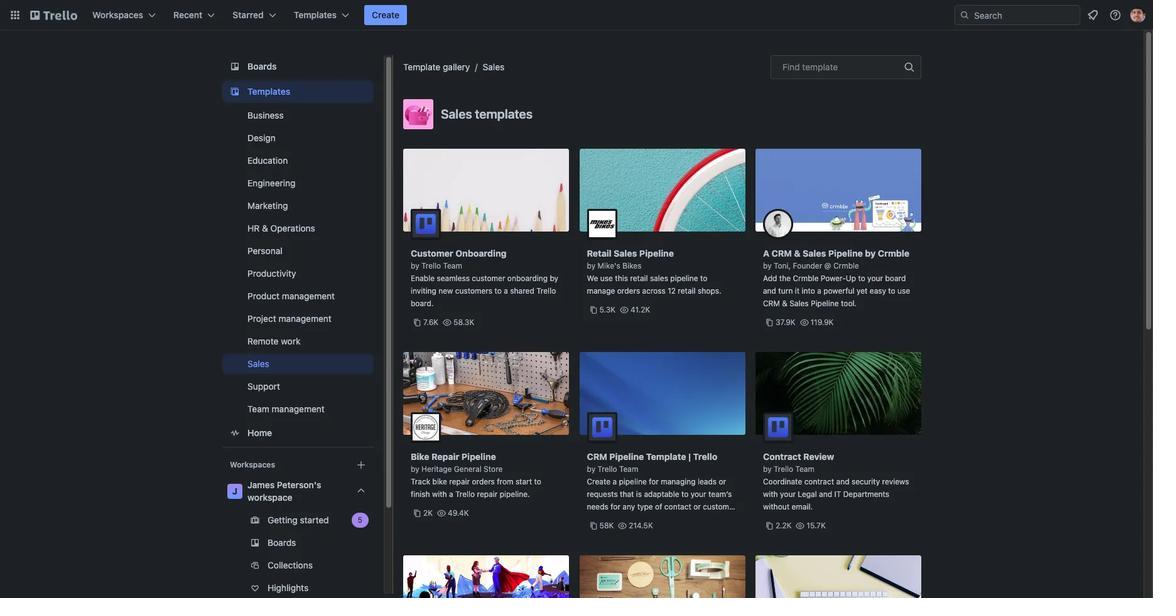 Task type: vqa. For each thing, say whether or not it's contained in the screenshot.


Task type: locate. For each thing, give the bounding box(es) containing it.
1 vertical spatial orders
[[472, 478, 495, 487]]

to down managing
[[682, 490, 689, 499]]

& up founder
[[794, 248, 801, 259]]

management for product management
[[282, 291, 335, 302]]

work
[[281, 336, 301, 347]]

0 horizontal spatial pipeline
[[619, 478, 647, 487]]

project
[[248, 314, 276, 324]]

team inside contract review by trello team coordinate contract and security reviews with your legal and it departments without email.
[[796, 465, 815, 474]]

template left |
[[646, 452, 686, 462]]

pipeline inside crm pipeline template | trello by trello team create a pipeline for managing leads or requests that is adaptable to your team's needs for any type of contact or customer relationship management.
[[610, 452, 644, 462]]

use down mike's
[[600, 274, 613, 283]]

0 horizontal spatial with
[[432, 490, 447, 499]]

and
[[763, 287, 777, 296], [837, 478, 850, 487], [819, 490, 833, 499]]

1 vertical spatial boards link
[[222, 533, 374, 554]]

needs
[[587, 503, 609, 512]]

team up seamless
[[443, 261, 462, 271]]

templates up business
[[248, 86, 290, 97]]

41.2k
[[631, 305, 650, 315]]

a left shared
[[504, 287, 508, 296]]

1 vertical spatial create
[[587, 478, 611, 487]]

trello up coordinate
[[774, 465, 794, 474]]

find
[[783, 62, 800, 72]]

recent button
[[166, 5, 223, 25]]

1 vertical spatial trello team image
[[763, 413, 794, 443]]

to inside bike repair pipeline by heritage general store track bike repair orders from start to finish with a trello repair pipeline.
[[534, 478, 542, 487]]

to inside 'retail sales pipeline by mike's bikes we use this retail sales pipeline to manage orders across 12 retail shops.'
[[701, 274, 708, 283]]

find template
[[783, 62, 838, 72]]

1 horizontal spatial sales link
[[483, 62, 505, 72]]

getting
[[268, 515, 298, 526]]

1 vertical spatial crm
[[763, 299, 780, 308]]

and inside a crm & sales pipeline by crmble by toni, founder @ crmble add the crmble power-up to your board and turn it into a powerful yet easy to use crm & sales pipeline tool.
[[763, 287, 777, 296]]

with inside bike repair pipeline by heritage general store track bike repair orders from start to finish with a trello repair pipeline.
[[432, 490, 447, 499]]

0 horizontal spatial workspaces
[[92, 9, 143, 20]]

pipeline up general
[[462, 452, 496, 462]]

0 horizontal spatial orders
[[472, 478, 495, 487]]

crmble up up
[[834, 261, 859, 271]]

2 horizontal spatial and
[[837, 478, 850, 487]]

remote
[[248, 336, 279, 347]]

1 with from the left
[[432, 490, 447, 499]]

boards down getting
[[268, 538, 296, 549]]

1 vertical spatial retail
[[678, 287, 696, 296]]

trello team image
[[411, 209, 441, 239], [763, 413, 794, 443]]

use inside 'retail sales pipeline by mike's bikes we use this retail sales pipeline to manage orders across 12 retail shops.'
[[600, 274, 613, 283]]

retail down bikes
[[630, 274, 648, 283]]

orders down store
[[472, 478, 495, 487]]

productivity
[[248, 268, 296, 279]]

add
[[763, 274, 778, 283]]

collections
[[268, 560, 313, 571]]

0 vertical spatial retail
[[630, 274, 648, 283]]

your down leads
[[691, 490, 707, 499]]

by down contract
[[763, 465, 772, 474]]

sales up bikes
[[614, 248, 637, 259]]

boards link up templates link
[[222, 55, 374, 78]]

0 horizontal spatial your
[[691, 490, 707, 499]]

2 vertical spatial &
[[782, 299, 788, 308]]

project management
[[248, 314, 332, 324]]

0 vertical spatial repair
[[449, 478, 470, 487]]

management inside "project management" link
[[279, 314, 332, 324]]

it
[[795, 287, 800, 296]]

0 vertical spatial forward image
[[371, 513, 386, 528]]

retail right 12
[[678, 287, 696, 296]]

0 vertical spatial use
[[600, 274, 613, 283]]

your
[[868, 274, 883, 283], [691, 490, 707, 499], [780, 490, 796, 499]]

1 horizontal spatial for
[[649, 478, 659, 487]]

adaptable
[[644, 490, 680, 499]]

crm down trello team image
[[587, 452, 607, 462]]

management for team management
[[272, 404, 325, 415]]

repair down from
[[477, 490, 498, 499]]

a inside bike repair pipeline by heritage general store track bike repair orders from start to finish with a trello repair pipeline.
[[449, 490, 453, 499]]

store
[[484, 465, 503, 474]]

0 vertical spatial pipeline
[[671, 274, 698, 283]]

team inside customer onboarding by trello team enable seamless customer onboarding by inviting new customers to a shared trello board.
[[443, 261, 462, 271]]

power-
[[821, 274, 846, 283]]

trello team image up contract
[[763, 413, 794, 443]]

use down board
[[898, 287, 911, 296]]

0 horizontal spatial crmble
[[793, 274, 819, 283]]

pipeline up @
[[829, 248, 863, 259]]

by down bike
[[411, 465, 419, 474]]

repair
[[449, 478, 470, 487], [477, 490, 498, 499]]

boards right board icon at the top left of the page
[[248, 61, 277, 72]]

support
[[248, 381, 280, 392]]

sales up founder
[[803, 248, 826, 259]]

template left gallery in the top left of the page
[[403, 62, 441, 72]]

workspace
[[248, 493, 293, 503]]

crm pipeline template | trello by trello team create a pipeline for managing leads or requests that is adaptable to your team's needs for any type of contact or customer relationship management.
[[587, 452, 737, 525]]

1 vertical spatial template
[[646, 452, 686, 462]]

1 vertical spatial for
[[611, 503, 621, 512]]

sales inside 'retail sales pipeline by mike's bikes we use this retail sales pipeline to manage orders across 12 retail shops.'
[[614, 248, 637, 259]]

pipeline.
[[500, 490, 530, 499]]

1 vertical spatial pipeline
[[619, 478, 647, 487]]

crmble up board
[[878, 248, 910, 259]]

0 vertical spatial crm
[[772, 248, 792, 259]]

a
[[504, 287, 508, 296], [818, 287, 822, 296], [613, 478, 617, 487], [449, 490, 453, 499]]

pipeline inside 'retail sales pipeline by mike's bikes we use this retail sales pipeline to manage orders across 12 retail shops.'
[[640, 248, 674, 259]]

templates right starred dropdown button
[[294, 9, 337, 20]]

pipeline
[[671, 274, 698, 283], [619, 478, 647, 487]]

and up it
[[837, 478, 850, 487]]

pipeline inside crm pipeline template | trello by trello team create a pipeline for managing leads or requests that is adaptable to your team's needs for any type of contact or customer relationship management.
[[619, 478, 647, 487]]

management down productivity link
[[282, 291, 335, 302]]

sales link down remote work "link"
[[222, 354, 374, 374]]

1 vertical spatial sales link
[[222, 354, 374, 374]]

with
[[432, 490, 447, 499], [763, 490, 778, 499]]

2 horizontal spatial &
[[794, 248, 801, 259]]

shops.
[[698, 287, 722, 296]]

0 vertical spatial sales link
[[483, 62, 505, 72]]

a right into
[[818, 287, 822, 296]]

1 horizontal spatial use
[[898, 287, 911, 296]]

review
[[804, 452, 835, 462]]

1 boards link from the top
[[222, 55, 374, 78]]

1 horizontal spatial trello team image
[[763, 413, 794, 443]]

customer
[[411, 248, 454, 259]]

1 horizontal spatial your
[[780, 490, 796, 499]]

by up requests
[[587, 465, 596, 474]]

customer up customers
[[472, 274, 505, 283]]

management inside "product management" link
[[282, 291, 335, 302]]

0 vertical spatial create
[[372, 9, 400, 20]]

1 horizontal spatial with
[[763, 490, 778, 499]]

to left shared
[[495, 287, 502, 296]]

customer
[[472, 274, 505, 283], [703, 503, 737, 512]]

0 horizontal spatial retail
[[630, 274, 648, 283]]

or right contact
[[694, 503, 701, 512]]

0 vertical spatial boards link
[[222, 55, 374, 78]]

team inside 'link'
[[248, 404, 269, 415]]

template
[[803, 62, 838, 72]]

1 horizontal spatial repair
[[477, 490, 498, 499]]

to right start
[[534, 478, 542, 487]]

2 forward image from the top
[[371, 559, 386, 574]]

recent
[[173, 9, 202, 20]]

0 horizontal spatial for
[[611, 503, 621, 512]]

1 horizontal spatial templates
[[294, 9, 337, 20]]

2 vertical spatial crmble
[[793, 274, 819, 283]]

type
[[637, 503, 653, 512]]

2 horizontal spatial your
[[868, 274, 883, 283]]

without
[[763, 503, 790, 512]]

crmble down founder
[[793, 274, 819, 283]]

orders down this
[[617, 287, 640, 296]]

new
[[439, 287, 453, 296]]

trello inside bike repair pipeline by heritage general store track bike repair orders from start to finish with a trello repair pipeline.
[[456, 490, 475, 499]]

0 vertical spatial boards
[[248, 61, 277, 72]]

started
[[300, 515, 329, 526]]

your up the easy
[[868, 274, 883, 283]]

management inside team management 'link'
[[272, 404, 325, 415]]

sales link right gallery in the top left of the page
[[483, 62, 505, 72]]

0 vertical spatial for
[[649, 478, 659, 487]]

crm
[[772, 248, 792, 259], [763, 299, 780, 308], [587, 452, 607, 462]]

the
[[780, 274, 791, 283]]

pipeline up that
[[619, 478, 647, 487]]

and down add
[[763, 287, 777, 296]]

1 vertical spatial management
[[279, 314, 332, 324]]

to up shops.
[[701, 274, 708, 283]]

0 horizontal spatial trello team image
[[411, 209, 441, 239]]

that
[[620, 490, 634, 499]]

orders inside bike repair pipeline by heritage general store track bike repair orders from start to finish with a trello repair pipeline.
[[472, 478, 495, 487]]

1 vertical spatial &
[[794, 248, 801, 259]]

boards link down the getting started
[[222, 533, 374, 554]]

remote work link
[[222, 332, 374, 352]]

retail
[[630, 274, 648, 283], [678, 287, 696, 296]]

pipeline up 12
[[671, 274, 698, 283]]

customer inside customer onboarding by trello team enable seamless customer onboarding by inviting new customers to a shared trello board.
[[472, 274, 505, 283]]

repair down general
[[449, 478, 470, 487]]

1 vertical spatial workspaces
[[230, 461, 275, 470]]

2 horizontal spatial crmble
[[878, 248, 910, 259]]

2 vertical spatial and
[[819, 490, 833, 499]]

getting started
[[268, 515, 329, 526]]

sales
[[483, 62, 505, 72], [441, 107, 472, 121], [614, 248, 637, 259], [803, 248, 826, 259], [790, 299, 809, 308], [248, 359, 269, 369]]

crm up toni,
[[772, 248, 792, 259]]

1 horizontal spatial create
[[587, 478, 611, 487]]

management down support link
[[272, 404, 325, 415]]

james peterson (jamespeterson93) image
[[1131, 8, 1146, 23]]

boards link
[[222, 55, 374, 78], [222, 533, 374, 554]]

team down the support
[[248, 404, 269, 415]]

team inside crm pipeline template | trello by trello team create a pipeline for managing leads or requests that is adaptable to your team's needs for any type of contact or customer relationship management.
[[620, 465, 639, 474]]

crm down turn
[[763, 299, 780, 308]]

home link
[[222, 422, 374, 445]]

0 horizontal spatial repair
[[449, 478, 470, 487]]

your inside crm pipeline template | trello by trello team create a pipeline for managing leads or requests that is adaptable to your team's needs for any type of contact or customer relationship management.
[[691, 490, 707, 499]]

& right the hr
[[262, 223, 268, 234]]

0 horizontal spatial and
[[763, 287, 777, 296]]

a up requests
[[613, 478, 617, 487]]

to right up
[[858, 274, 866, 283]]

boards
[[248, 61, 277, 72], [268, 538, 296, 549]]

1 vertical spatial forward image
[[371, 559, 386, 574]]

open information menu image
[[1110, 9, 1122, 21]]

Find template field
[[771, 55, 922, 79]]

use inside a crm & sales pipeline by crmble by toni, founder @ crmble add the crmble power-up to your board and turn it into a powerful yet easy to use crm & sales pipeline tool.
[[898, 287, 911, 296]]

119.9k
[[811, 318, 834, 327]]

0 vertical spatial orders
[[617, 287, 640, 296]]

0 vertical spatial or
[[719, 478, 726, 487]]

trello team image for contract review
[[763, 413, 794, 443]]

1 vertical spatial boards
[[268, 538, 296, 549]]

trello team image up customer
[[411, 209, 441, 239]]

0 horizontal spatial or
[[694, 503, 701, 512]]

2 with from the left
[[763, 490, 778, 499]]

1 horizontal spatial or
[[719, 478, 726, 487]]

design
[[248, 133, 276, 143]]

toni, founder @ crmble image
[[763, 209, 794, 239]]

management down "product management" link
[[279, 314, 332, 324]]

1 vertical spatial use
[[898, 287, 911, 296]]

trello up 49.4k
[[456, 490, 475, 499]]

1 vertical spatial customer
[[703, 503, 737, 512]]

create
[[372, 9, 400, 20], [587, 478, 611, 487]]

pipeline inside 'retail sales pipeline by mike's bikes we use this retail sales pipeline to manage orders across 12 retail shops.'
[[671, 274, 698, 283]]

& down turn
[[782, 299, 788, 308]]

1 vertical spatial and
[[837, 478, 850, 487]]

0 vertical spatial template
[[403, 62, 441, 72]]

0 vertical spatial workspaces
[[92, 9, 143, 20]]

trello team image
[[587, 413, 617, 443]]

is
[[636, 490, 642, 499]]

team down review
[[796, 465, 815, 474]]

0 vertical spatial templates
[[294, 9, 337, 20]]

team up that
[[620, 465, 639, 474]]

and left it
[[819, 490, 833, 499]]

1 horizontal spatial pipeline
[[671, 274, 698, 283]]

with inside contract review by trello team coordinate contract and security reviews with your legal and it departments without email.
[[763, 490, 778, 499]]

58k
[[600, 521, 614, 531]]

product management link
[[222, 287, 374, 307]]

start
[[516, 478, 532, 487]]

seamless
[[437, 274, 470, 283]]

trello up requests
[[598, 465, 617, 474]]

pipeline up sales
[[640, 248, 674, 259]]

peterson's
[[277, 480, 321, 491]]

sales down 'remote'
[[248, 359, 269, 369]]

2 vertical spatial management
[[272, 404, 325, 415]]

create inside create button
[[372, 9, 400, 20]]

for up adaptable
[[649, 478, 659, 487]]

for left any
[[611, 503, 621, 512]]

with down bike
[[432, 490, 447, 499]]

reviews
[[882, 478, 909, 487]]

0 horizontal spatial create
[[372, 9, 400, 20]]

hr & operations
[[248, 223, 315, 234]]

your down coordinate
[[780, 490, 796, 499]]

0 vertical spatial trello team image
[[411, 209, 441, 239]]

by up 'we'
[[587, 261, 596, 271]]

0 vertical spatial management
[[282, 291, 335, 302]]

1 horizontal spatial customer
[[703, 503, 737, 512]]

marketing
[[248, 200, 288, 211]]

by down a
[[763, 261, 772, 271]]

mike's
[[598, 261, 621, 271]]

2 vertical spatial crm
[[587, 452, 607, 462]]

repair
[[432, 452, 460, 462]]

customer down the team's
[[703, 503, 737, 512]]

to inside crm pipeline template | trello by trello team create a pipeline for managing leads or requests that is adaptable to your team's needs for any type of contact or customer relationship management.
[[682, 490, 689, 499]]

with up without at the right bottom of page
[[763, 490, 778, 499]]

0 vertical spatial and
[[763, 287, 777, 296]]

hr
[[248, 223, 260, 234]]

board image
[[227, 59, 243, 74]]

crm inside crm pipeline template | trello by trello team create a pipeline for managing leads or requests that is adaptable to your team's needs for any type of contact or customer relationship management.
[[587, 452, 607, 462]]

2k
[[423, 509, 433, 518]]

1 vertical spatial crmble
[[834, 261, 859, 271]]

engineering link
[[222, 173, 374, 194]]

0 horizontal spatial templates
[[248, 86, 290, 97]]

a up 49.4k
[[449, 490, 453, 499]]

bike
[[433, 478, 447, 487]]

0 vertical spatial &
[[262, 223, 268, 234]]

by inside 'retail sales pipeline by mike's bikes we use this retail sales pipeline to manage orders across 12 retail shops.'
[[587, 261, 596, 271]]

collections link
[[222, 556, 386, 576]]

or up the team's
[[719, 478, 726, 487]]

remote work
[[248, 336, 301, 347]]

a inside customer onboarding by trello team enable seamless customer onboarding by inviting new customers to a shared trello board.
[[504, 287, 508, 296]]

pipeline up that
[[610, 452, 644, 462]]

1 horizontal spatial template
[[646, 452, 686, 462]]

onboarding
[[508, 274, 548, 283]]

forward image
[[371, 513, 386, 528], [371, 559, 386, 574]]

0 vertical spatial customer
[[472, 274, 505, 283]]

1 forward image from the top
[[371, 513, 386, 528]]

finish
[[411, 490, 430, 499]]

retail sales pipeline by mike's bikes we use this retail sales pipeline to manage orders across 12 retail shops.
[[587, 248, 722, 296]]

0 horizontal spatial customer
[[472, 274, 505, 283]]

customer inside crm pipeline template | trello by trello team create a pipeline for managing leads or requests that is adaptable to your team's needs for any type of contact or customer relationship management.
[[703, 503, 737, 512]]

1 vertical spatial or
[[694, 503, 701, 512]]

0 horizontal spatial use
[[600, 274, 613, 283]]

2.2k
[[776, 521, 792, 531]]

1 horizontal spatial orders
[[617, 287, 640, 296]]

create inside crm pipeline template | trello by trello team create a pipeline for managing leads or requests that is adaptable to your team's needs for any type of contact or customer relationship management.
[[587, 478, 611, 487]]

0 vertical spatial crmble
[[878, 248, 910, 259]]

1 horizontal spatial workspaces
[[230, 461, 275, 470]]



Task type: describe. For each thing, give the bounding box(es) containing it.
team's
[[709, 490, 732, 499]]

james
[[248, 480, 275, 491]]

0 horizontal spatial sales link
[[222, 354, 374, 374]]

across
[[642, 287, 666, 296]]

template inside crm pipeline template | trello by trello team create a pipeline for managing leads or requests that is adaptable to your team's needs for any type of contact or customer relationship management.
[[646, 452, 686, 462]]

customer onboarding by trello team enable seamless customer onboarding by inviting new customers to a shared trello board.
[[411, 248, 559, 308]]

templates button
[[286, 5, 357, 25]]

managing
[[661, 478, 696, 487]]

marketing link
[[222, 196, 374, 216]]

37.9k
[[776, 318, 796, 327]]

@
[[825, 261, 832, 271]]

management for project management
[[279, 314, 332, 324]]

personal
[[248, 246, 283, 256]]

boards for first the boards link from the top of the page
[[248, 61, 277, 72]]

education
[[248, 155, 288, 166]]

12
[[668, 287, 676, 296]]

starred button
[[225, 5, 284, 25]]

orders inside 'retail sales pipeline by mike's bikes we use this retail sales pipeline to manage orders across 12 retail shops.'
[[617, 287, 640, 296]]

2 boards link from the top
[[222, 533, 374, 554]]

personal link
[[222, 241, 374, 261]]

toni,
[[774, 261, 791, 271]]

by right "onboarding"
[[550, 274, 559, 283]]

by inside crm pipeline template | trello by trello team create a pipeline for managing leads or requests that is adaptable to your team's needs for any type of contact or customer relationship management.
[[587, 465, 596, 474]]

engineering
[[248, 178, 296, 188]]

boards for first the boards link from the bottom
[[268, 538, 296, 549]]

workspaces button
[[85, 5, 163, 25]]

58.3k
[[454, 318, 475, 327]]

security
[[852, 478, 880, 487]]

1 horizontal spatial crmble
[[834, 261, 859, 271]]

contract
[[763, 452, 802, 462]]

onboarding
[[456, 248, 507, 259]]

from
[[497, 478, 514, 487]]

james peterson's workspace
[[248, 480, 321, 503]]

yet
[[857, 287, 868, 296]]

bikes
[[623, 261, 642, 271]]

relationship
[[587, 515, 629, 525]]

sales templates
[[441, 107, 533, 121]]

business link
[[222, 106, 374, 126]]

powerful
[[824, 287, 855, 296]]

sales right gallery in the top left of the page
[[483, 62, 505, 72]]

heritage
[[422, 465, 452, 474]]

trello right |
[[693, 452, 718, 462]]

49.4k
[[448, 509, 469, 518]]

search image
[[960, 10, 970, 20]]

general
[[454, 465, 482, 474]]

1 vertical spatial templates
[[248, 86, 290, 97]]

into
[[802, 287, 815, 296]]

1 horizontal spatial and
[[819, 490, 833, 499]]

a inside crm pipeline template | trello by trello team create a pipeline for managing leads or requests that is adaptable to your team's needs for any type of contact or customer relationship management.
[[613, 478, 617, 487]]

track
[[411, 478, 430, 487]]

sales
[[650, 274, 669, 283]]

1 horizontal spatial retail
[[678, 287, 696, 296]]

by up the easy
[[865, 248, 876, 259]]

by up enable
[[411, 261, 419, 271]]

0 notifications image
[[1086, 8, 1101, 23]]

0 horizontal spatial &
[[262, 223, 268, 234]]

management.
[[631, 515, 679, 525]]

team management link
[[222, 400, 374, 420]]

support link
[[222, 377, 374, 397]]

j
[[232, 486, 238, 497]]

by inside bike repair pipeline by heritage general store track bike repair orders from start to finish with a trello repair pipeline.
[[411, 465, 419, 474]]

back to home image
[[30, 5, 77, 25]]

pipeline inside bike repair pipeline by heritage general store track bike repair orders from start to finish with a trello repair pipeline.
[[462, 452, 496, 462]]

214.5k
[[629, 521, 653, 531]]

coordinate
[[763, 478, 802, 487]]

templates link
[[222, 80, 374, 103]]

trello inside contract review by trello team coordinate contract and security reviews with your legal and it departments without email.
[[774, 465, 794, 474]]

this
[[615, 274, 628, 283]]

up
[[846, 274, 856, 283]]

product
[[248, 291, 280, 302]]

bike repair pipeline by heritage general store track bike repair orders from start to finish with a trello repair pipeline.
[[411, 452, 542, 499]]

it
[[835, 490, 841, 499]]

contact
[[665, 503, 692, 512]]

templates inside popup button
[[294, 9, 337, 20]]

sales down the 'it'
[[790, 299, 809, 308]]

easy
[[870, 287, 886, 296]]

home image
[[227, 426, 243, 441]]

highlights
[[268, 583, 309, 594]]

primary element
[[0, 0, 1154, 30]]

5.3k
[[600, 305, 616, 315]]

founder
[[793, 261, 823, 271]]

forward image inside "collections" link
[[371, 559, 386, 574]]

by inside contract review by trello team coordinate contract and security reviews with your legal and it departments without email.
[[763, 465, 772, 474]]

tool.
[[841, 299, 857, 308]]

turn
[[779, 287, 793, 296]]

requests
[[587, 490, 618, 499]]

to inside customer onboarding by trello team enable seamless customer onboarding by inviting new customers to a shared trello board.
[[495, 287, 502, 296]]

workspaces inside dropdown button
[[92, 9, 143, 20]]

a crm & sales pipeline by crmble by toni, founder @ crmble add the crmble power-up to your board and turn it into a powerful yet easy to use crm & sales pipeline tool.
[[763, 248, 911, 308]]

1 horizontal spatial &
[[782, 299, 788, 308]]

|
[[689, 452, 691, 462]]

bike
[[411, 452, 429, 462]]

enable
[[411, 274, 435, 283]]

your inside a crm & sales pipeline by crmble by toni, founder @ crmble add the crmble power-up to your board and turn it into a powerful yet easy to use crm & sales pipeline tool.
[[868, 274, 883, 283]]

trello team image for customer onboarding
[[411, 209, 441, 239]]

trello down "onboarding"
[[537, 287, 556, 296]]

pipeline down powerful
[[811, 299, 839, 308]]

Search field
[[970, 6, 1080, 25]]

template gallery
[[403, 62, 470, 72]]

business
[[248, 110, 284, 121]]

create a workspace image
[[354, 458, 369, 473]]

heritage general store image
[[411, 413, 441, 443]]

mike's bikes image
[[587, 209, 617, 239]]

your inside contract review by trello team coordinate contract and security reviews with your legal and it departments without email.
[[780, 490, 796, 499]]

sales right sales icon
[[441, 107, 472, 121]]

15.7k
[[807, 521, 826, 531]]

hr & operations link
[[222, 219, 374, 239]]

template board image
[[227, 84, 243, 99]]

departments
[[844, 490, 890, 499]]

1 vertical spatial repair
[[477, 490, 498, 499]]

5
[[358, 516, 363, 525]]

shared
[[510, 287, 535, 296]]

sales icon image
[[403, 99, 434, 129]]

to down board
[[889, 287, 896, 296]]

home
[[248, 428, 272, 439]]

productivity link
[[222, 264, 374, 284]]

design link
[[222, 128, 374, 148]]

a
[[763, 248, 770, 259]]

trello down customer
[[422, 261, 441, 271]]

contract review by trello team coordinate contract and security reviews with your legal and it departments without email.
[[763, 452, 909, 512]]

a inside a crm & sales pipeline by crmble by toni, founder @ crmble add the crmble power-up to your board and turn it into a powerful yet easy to use crm & sales pipeline tool.
[[818, 287, 822, 296]]

starred
[[233, 9, 264, 20]]

templates
[[475, 107, 533, 121]]

any
[[623, 503, 635, 512]]

email.
[[792, 503, 813, 512]]

0 horizontal spatial template
[[403, 62, 441, 72]]



